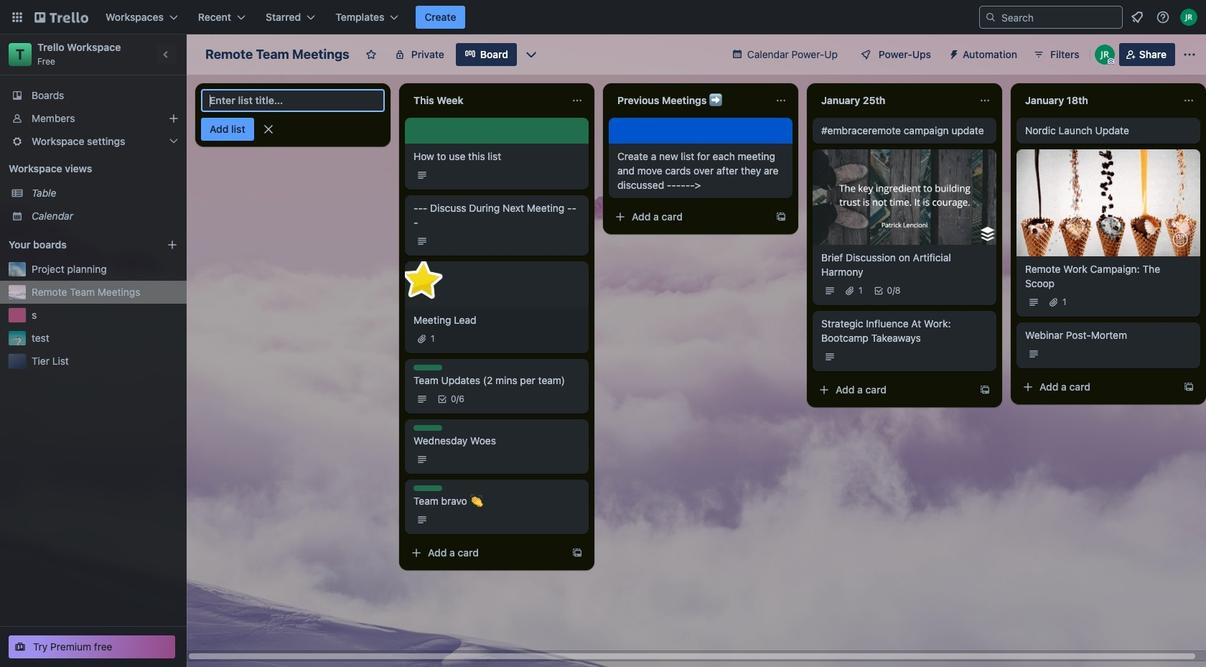 Task type: describe. For each thing, give the bounding box(es) containing it.
workspace navigation collapse icon image
[[157, 45, 177, 65]]

Search field
[[997, 7, 1123, 27]]

open information menu image
[[1157, 10, 1171, 24]]

2 horizontal spatial create from template… image
[[1184, 382, 1195, 393]]

back to home image
[[34, 6, 88, 29]]

0 horizontal spatial create from template… image
[[572, 547, 583, 559]]

1 horizontal spatial create from template… image
[[980, 384, 991, 395]]

0 vertical spatial jacob rogers (jacobrogers65) image
[[1181, 9, 1198, 26]]

1 vertical spatial jacob rogers (jacobrogers65) image
[[1095, 45, 1115, 65]]

1 color: green, title: "recurring item" element from the top
[[414, 365, 442, 371]]

your boards with 5 items element
[[9, 236, 145, 254]]



Task type: locate. For each thing, give the bounding box(es) containing it.
0 horizontal spatial jacob rogers (jacobrogers65) image
[[1095, 45, 1115, 65]]

2 color: green, title: "recurring item" element from the top
[[414, 425, 442, 431]]

1 vertical spatial color: green, title: "recurring item" element
[[414, 425, 442, 431]]

primary element
[[0, 0, 1207, 34]]

customize views image
[[524, 47, 539, 62]]

sm image
[[943, 43, 963, 63]]

1 horizontal spatial jacob rogers (jacobrogers65) image
[[1181, 9, 1198, 26]]

create from template… image
[[1184, 382, 1195, 393], [980, 384, 991, 395], [572, 547, 583, 559]]

None text field
[[1017, 89, 1178, 112]]

create from template… image
[[776, 211, 787, 223]]

search image
[[986, 11, 997, 23]]

2 vertical spatial color: green, title: "recurring item" element
[[414, 486, 442, 491]]

star or unstar board image
[[365, 49, 377, 60]]

0 notifications image
[[1129, 9, 1146, 26]]

star image
[[398, 257, 448, 306]]

Board name text field
[[198, 43, 357, 66]]

show menu image
[[1183, 47, 1197, 62]]

this member is an admin of this board. image
[[1108, 58, 1115, 65]]

add board image
[[167, 239, 178, 251]]

jacob rogers (jacobrogers65) image
[[1181, 9, 1198, 26], [1095, 45, 1115, 65]]

cancel list editing image
[[261, 122, 276, 136]]

Enter list title… text field
[[201, 89, 385, 112]]

0 vertical spatial color: green, title: "recurring item" element
[[414, 365, 442, 371]]

jacob rogers (jacobrogers65) image down search field
[[1095, 45, 1115, 65]]

jacob rogers (jacobrogers65) image right open information menu "image"
[[1181, 9, 1198, 26]]

color: green, title: "recurring item" element
[[414, 365, 442, 371], [414, 425, 442, 431], [414, 486, 442, 491]]

3 color: green, title: "recurring item" element from the top
[[414, 486, 442, 491]]

None text field
[[405, 89, 566, 112], [609, 89, 770, 112], [813, 89, 974, 112], [405, 89, 566, 112], [609, 89, 770, 112], [813, 89, 974, 112]]



Task type: vqa. For each thing, say whether or not it's contained in the screenshot.
top this
no



